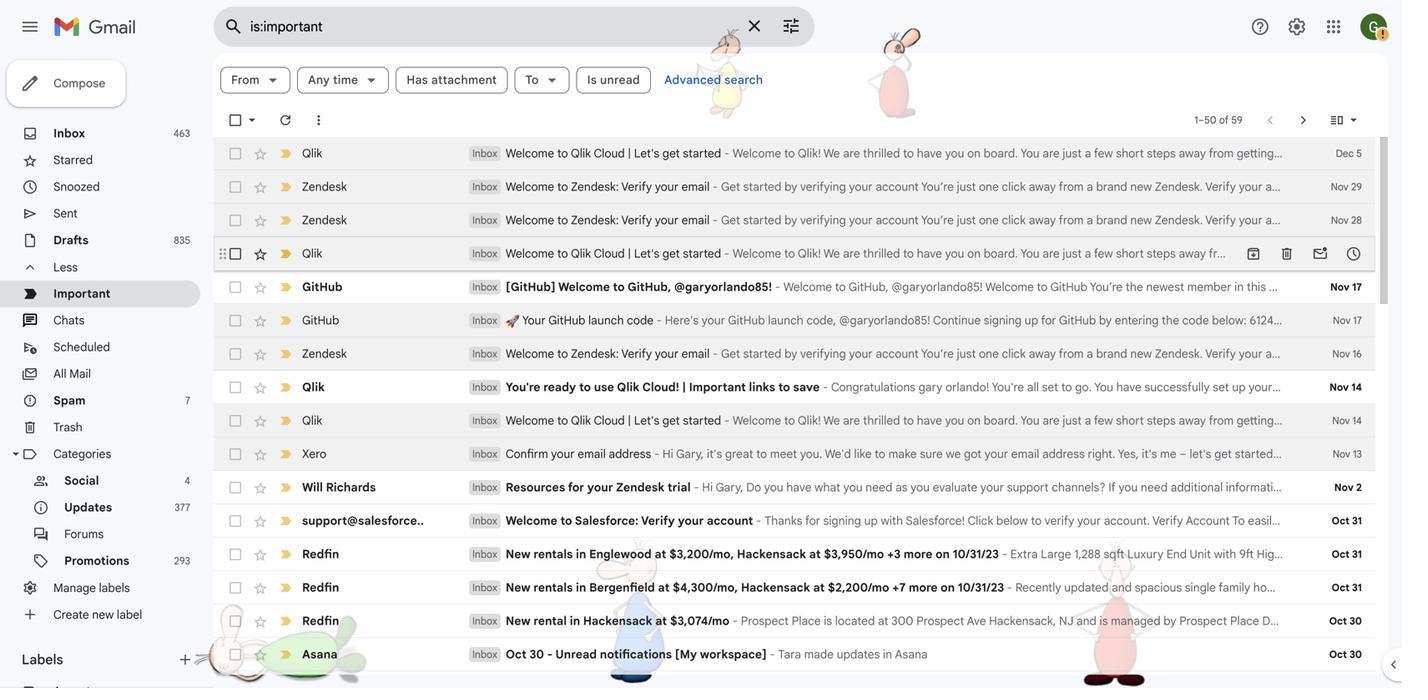 Task type: locate. For each thing, give the bounding box(es) containing it.
oct down nov 2
[[1332, 515, 1350, 527]]

steps
[[1148, 146, 1176, 161], [1148, 246, 1176, 261], [1148, 413, 1176, 428]]

0 vertical spatial get
[[721, 180, 741, 194]]

ave
[[967, 614, 987, 628]]

inbox welcome to zendesk: verify your email - get started by verifying your account you're just one click away from a brand new zendesk. verify your account your new account
[[473, 180, 1403, 194], [473, 213, 1403, 228], [473, 347, 1403, 361]]

10 ﻿ from the left
[[1018, 647, 1018, 662]]

2 prospect from the left
[[917, 614, 965, 628]]

of left "over"
[[1332, 280, 1343, 294]]

10/31/23 for new rentals in bergenfield at $4,300/mo, hackensack at $2,200/mo +7 more on 10/31/23
[[958, 580, 1005, 595]]

inbox inside inbox you're ready to use qlik cloud! | important links to save - congratulations gary orlando! you're all set to go. you have successfully set up your site on qlik cloud. click o
[[473, 381, 498, 394]]

14
[[1352, 381, 1363, 394], [1353, 415, 1363, 427]]

1 board. from the top
[[984, 146, 1019, 161]]

oct right llc,
[[1330, 615, 1348, 627]]

in right log
[[1301, 514, 1310, 528]]

rentals for englewood
[[534, 547, 573, 562]]

0 horizontal spatial me
[[1161, 447, 1177, 461]]

1 31 from the top
[[1353, 515, 1363, 527]]

2 horizontal spatial prospect
[[1180, 614, 1228, 628]]

1 horizontal spatial for
[[806, 514, 821, 528]]

1 address from the left
[[609, 447, 652, 461]]

get for nov 29
[[721, 180, 741, 194]]

3 zendesk: from the top
[[571, 347, 619, 361]]

important inside the labels 'navigation'
[[53, 286, 110, 301]]

1 prospect from the left
[[741, 614, 789, 628]]

14 up 13
[[1353, 415, 1363, 427]]

1 click from the top
[[1002, 180, 1026, 194]]

2 vertical spatial new
[[506, 614, 531, 628]]

7 ‌ from the left
[[988, 647, 988, 662]]

3 board. from the top
[[984, 413, 1019, 428]]

14 row from the top
[[214, 571, 1376, 605]]

2 vertical spatial few
[[1094, 413, 1114, 428]]

open
[[1303, 313, 1332, 328]]

cloud down is unread button
[[594, 146, 625, 161]]

1 vertical spatial brand
[[1097, 213, 1128, 228]]

nov for row containing xero
[[1333, 448, 1351, 460]]

inbox for row containing xero
[[473, 448, 498, 460]]

we
[[946, 447, 961, 461]]

set
[[1042, 380, 1059, 395], [1213, 380, 1230, 395]]

sent link
[[53, 206, 78, 221]]

0 vertical spatial ru
[[1394, 146, 1403, 161]]

ru for 14
[[1394, 413, 1403, 428]]

7 row from the top
[[214, 337, 1403, 371]]

0 horizontal spatial click
[[968, 514, 994, 528]]

up
[[1354, 146, 1368, 161], [1354, 246, 1368, 261], [1025, 313, 1039, 328], [1233, 380, 1246, 395], [1354, 413, 1368, 428], [865, 514, 878, 528]]

1 vertical spatial rentals
[[534, 580, 573, 595]]

inbox new rental in hackensack at $3,074/mo - prospect place is located at 300 prospect ave hackensack, nj and is managed by prospect place de llc, a reputable prope
[[473, 614, 1403, 628]]

12 ͏ from the left
[[1027, 647, 1030, 662]]

promotions
[[64, 554, 129, 568]]

email
[[682, 180, 710, 194], [682, 213, 710, 228], [682, 347, 710, 361], [578, 447, 606, 461], [1012, 447, 1040, 461]]

1 launch from the left
[[589, 313, 624, 328]]

inbox welcome to qlik cloud | let's get started - welcome to qlik! we are thrilled to have you on board. you are just a few short steps away from getting your analytics up and ru for dec 5
[[473, 146, 1403, 161]]

2 rentals from the top
[[534, 580, 573, 595]]

advanced search button
[[658, 65, 770, 95]]

nov for 15th row from the bottom of the main content containing from
[[1332, 214, 1349, 227]]

inbox for ninth row from the bottom
[[473, 415, 498, 427]]

we for nov
[[824, 413, 840, 428]]

we'd
[[825, 447, 852, 461]]

get down advanced
[[663, 146, 680, 161]]

thanks
[[765, 514, 803, 528]]

below
[[997, 514, 1028, 528]]

this left ur at the bottom of page
[[1369, 514, 1389, 528]]

oct down the later,
[[1332, 548, 1350, 561]]

social
[[64, 473, 99, 488]]

9 ͏ from the left
[[1000, 647, 1003, 662]]

0 vertical spatial gary,
[[676, 447, 704, 461]]

is
[[824, 614, 833, 628], [1100, 614, 1108, 628]]

1 vertical spatial save
[[1342, 514, 1366, 528]]

in right the "rental"
[[570, 614, 580, 628]]

10/31/23 down the below at bottom
[[953, 547, 1000, 562]]

inbox inside inbox [github] welcome to github, @garyorlando85! - welcome to github, @garyorlando85! welcome to github you're the newest member in this community of over 100 m
[[473, 281, 498, 294]]

it's
[[707, 447, 723, 461], [1142, 447, 1158, 461]]

inbox welcome to qlik cloud | let's get started - welcome to qlik! we are thrilled to have you on board. you are just a few short steps away from getting your analytics up and ru for nov 14
[[473, 413, 1403, 428]]

2 vertical spatial we
[[824, 413, 840, 428]]

sure
[[920, 447, 943, 461]]

older image
[[1296, 112, 1313, 129]]

8 ‌ from the left
[[997, 647, 997, 662]]

1 vertical spatial cloud
[[594, 246, 625, 261]]

3 inbox welcome to zendesk: verify your email - get started by verifying your account you're just one click away from a brand new zendesk. verify your account your new account from the top
[[473, 347, 1403, 361]]

2 vertical spatial analytics
[[1304, 413, 1351, 428]]

important left links
[[689, 380, 746, 395]]

sent
[[53, 206, 78, 221]]

redfin for new rentals in bergenfield at $4,300/mo, hackensack at $2,200/mo +7 more on 10/31/23
[[302, 580, 339, 595]]

entering
[[1115, 313, 1159, 328]]

0 horizontal spatial set
[[1042, 380, 1059, 395]]

important up chats link
[[53, 286, 110, 301]]

1 qlik! from the top
[[798, 146, 821, 161]]

bergenfield
[[590, 580, 655, 595]]

oct 30
[[1330, 615, 1363, 627], [1330, 648, 1363, 661]]

1 inbox welcome to qlik cloud | let's get started - welcome to qlik! we are thrilled to have you on board. you are just a few short steps away from getting your analytics up and ru from the top
[[473, 146, 1403, 161]]

qlik! for nov 14
[[798, 413, 821, 428]]

0 vertical spatial board.
[[984, 146, 1019, 161]]

@garyorlando85! up continue
[[892, 280, 983, 294]]

2 vertical spatial redfin
[[302, 614, 339, 628]]

prospect down "inbox new rentals in bergenfield at $4,300/mo, hackensack at $2,200/mo +7 more on 10/31/23 -"
[[741, 614, 789, 628]]

at right englewood
[[655, 547, 667, 562]]

1 horizontal spatial save
[[1342, 514, 1366, 528]]

1 get from the top
[[721, 180, 741, 194]]

manage labels link
[[53, 581, 130, 595]]

let's for dec 5
[[634, 146, 660, 161]]

is unread
[[588, 73, 640, 87]]

up left site
[[1233, 380, 1246, 395]]

orlando!
[[946, 380, 990, 395]]

1 vertical spatial new
[[506, 580, 531, 595]]

new
[[506, 547, 531, 562], [506, 580, 531, 595], [506, 614, 531, 628]]

None checkbox
[[227, 145, 244, 162], [227, 179, 244, 195], [227, 279, 244, 296], [227, 346, 244, 362], [227, 379, 244, 396], [227, 412, 244, 429], [227, 446, 244, 463], [227, 479, 244, 496], [227, 513, 244, 529], [227, 579, 244, 596], [227, 613, 244, 630], [227, 646, 244, 663], [227, 145, 244, 162], [227, 179, 244, 195], [227, 279, 244, 296], [227, 346, 244, 362], [227, 379, 244, 396], [227, 412, 244, 429], [227, 446, 244, 463], [227, 479, 244, 496], [227, 513, 244, 529], [227, 579, 244, 596], [227, 613, 244, 630], [227, 646, 244, 663]]

prospect left 'de'
[[1180, 614, 1228, 628]]

0 vertical spatial brand
[[1097, 180, 1128, 194]]

this up 61247394 at the right top of page
[[1247, 280, 1267, 294]]

0 vertical spatial redfin
[[302, 547, 339, 562]]

nov down nov 16
[[1330, 381, 1350, 394]]

1 ͏ from the left
[[928, 647, 931, 662]]

nov 14 for your
[[1333, 415, 1363, 427]]

1 one from the top
[[979, 180, 999, 194]]

1 vertical spatial 14
[[1353, 415, 1363, 427]]

nov left 16
[[1333, 348, 1351, 360]]

1 horizontal spatial gary,
[[716, 480, 744, 495]]

3 verifying from the top
[[801, 347, 846, 361]]

brand
[[1097, 180, 1128, 194], [1097, 213, 1128, 228], [1097, 347, 1128, 361]]

2 address from the left
[[1043, 447, 1085, 461]]

one for nov 28
[[979, 213, 999, 228]]

up up all
[[1025, 313, 1039, 328]]

0 horizontal spatial place
[[792, 614, 821, 628]]

1 vertical spatial hi
[[702, 480, 713, 495]]

email,
[[1307, 480, 1338, 495]]

0 horizontal spatial important
[[53, 286, 110, 301]]

inbox link
[[53, 126, 85, 141]]

unread
[[600, 73, 640, 87]]

prospect left ave
[[917, 614, 965, 628]]

inbox welcome to zendesk: verify your email - get started by verifying your account you're just one click away from a brand new zendesk. verify your account your new account for nov 28
[[473, 213, 1403, 228]]

zendesk. down 1
[[1156, 180, 1203, 194]]

17 ‌ from the left
[[1078, 647, 1078, 662]]

the
[[1126, 280, 1144, 294], [1162, 313, 1180, 328]]

2 vertical spatial inbox welcome to qlik cloud | let's get started - welcome to qlik! we are thrilled to have you on board. you are just a few short steps away from getting your analytics up and ru
[[473, 413, 1403, 428]]

None search field
[[214, 7, 815, 47]]

nov left 29
[[1332, 181, 1349, 193]]

0 vertical spatial inbox welcome to qlik cloud | let's get started - welcome to qlik! we are thrilled to have you on board. you are just a few short steps away from getting your analytics up and ru
[[473, 146, 1403, 161]]

3 zendesk. from the top
[[1156, 347, 1203, 361]]

2 31 from the top
[[1353, 548, 1363, 561]]

–
[[1180, 447, 1187, 461]]

by
[[785, 180, 798, 194], [785, 213, 798, 228], [1100, 313, 1112, 328], [785, 347, 798, 361], [1164, 614, 1177, 628]]

300
[[892, 614, 914, 628]]

17 for welcome to github, @garyorlando85! welcome to github you're the newest member in this community of over 100 m
[[1353, 281, 1363, 294]]

1 vertical spatial one
[[979, 213, 999, 228]]

verifying for nov 29
[[801, 180, 846, 194]]

17 ͏ from the left
[[1072, 647, 1075, 662]]

prope
[[1371, 614, 1403, 628]]

2 set from the left
[[1213, 380, 1230, 395]]

@garyorlando85! down inbox [github] welcome to github, @garyorlando85! - welcome to github, @garyorlando85! welcome to github you're the newest member in this community of over 100 m
[[840, 313, 931, 328]]

nov 17 down the nov 20
[[1331, 281, 1363, 294]]

gary, left do
[[716, 480, 744, 495]]

analytics down nov 28
[[1304, 246, 1351, 261]]

we for dec
[[824, 146, 840, 161]]

10 ͏ from the left
[[1009, 647, 1012, 662]]

reputable
[[1317, 614, 1368, 628]]

refresh image
[[277, 112, 294, 129]]

1 vertical spatial zendesk.
[[1156, 213, 1203, 228]]

it's left "great"
[[707, 447, 723, 461]]

categories link
[[53, 447, 111, 461]]

place left 'de'
[[1231, 614, 1260, 628]]

2 code from the left
[[1183, 313, 1210, 328]]

row
[[214, 137, 1403, 170], [214, 170, 1403, 204], [214, 204, 1403, 237], [214, 237, 1403, 271], [214, 271, 1403, 304], [214, 304, 1403, 337], [214, 337, 1403, 371], [214, 371, 1403, 404], [214, 404, 1403, 438], [214, 438, 1403, 471], [214, 471, 1403, 504], [214, 504, 1403, 538], [214, 538, 1376, 571], [214, 571, 1376, 605], [214, 605, 1403, 638], [214, 638, 1376, 671], [214, 671, 1376, 688]]

address up salesforce:
[[609, 447, 652, 461]]

0 vertical spatial 31
[[1353, 515, 1363, 527]]

0 vertical spatial analytics
[[1304, 146, 1351, 161]]

1 horizontal spatial need
[[1141, 480, 1168, 495]]

0 horizontal spatial is
[[824, 614, 833, 628]]

click left o
[[1374, 380, 1399, 395]]

main content
[[214, 53, 1403, 688]]

14 ‌ from the left
[[1051, 647, 1051, 662]]

2 ‌ from the left
[[943, 647, 943, 662]]

thrilled for dec 5
[[864, 146, 901, 161]]

2 vertical spatial oct 31
[[1332, 582, 1363, 594]]

0 horizontal spatial this
[[1247, 280, 1267, 294]]

oct 31 down the later,
[[1332, 548, 1363, 561]]

0 vertical spatial 14
[[1352, 381, 1363, 394]]

0 vertical spatial important
[[53, 286, 110, 301]]

cloud down use
[[594, 413, 625, 428]]

analytics left 5
[[1304, 146, 1351, 161]]

0 vertical spatial more
[[904, 547, 933, 562]]

7
[[185, 395, 190, 407]]

hackensack down bergenfield
[[583, 614, 653, 628]]

nov left 28
[[1332, 214, 1349, 227]]

1 horizontal spatial code
[[1183, 313, 1210, 328]]

address
[[609, 447, 652, 461], [1043, 447, 1085, 461]]

in
[[1235, 280, 1244, 294], [1301, 514, 1310, 528], [576, 547, 587, 562], [576, 580, 587, 595], [570, 614, 580, 628], [883, 647, 893, 662]]

chats
[[53, 313, 85, 328]]

zendesk: for nov 28
[[571, 213, 619, 228]]

nov left the 2
[[1335, 481, 1354, 494]]

chats link
[[53, 313, 85, 328]]

clear search image
[[738, 9, 772, 43]]

categories
[[53, 447, 111, 461]]

hi up trial
[[663, 447, 674, 461]]

2 vertical spatial let's
[[634, 413, 660, 428]]

your
[[1312, 180, 1335, 194], [1312, 213, 1335, 228], [522, 313, 546, 328], [1312, 347, 1335, 361]]

0 horizontal spatial save
[[794, 380, 820, 395]]

0 vertical spatial oct 30
[[1330, 615, 1363, 627]]

board.
[[984, 146, 1019, 161], [984, 246, 1019, 261], [984, 413, 1019, 428]]

xero
[[302, 447, 327, 461]]

nov for ninth row from the bottom
[[1333, 415, 1351, 427]]

your for nov 16
[[1312, 347, 1335, 361]]

1 horizontal spatial of
[[1332, 280, 1343, 294]]

1 horizontal spatial you're
[[992, 380, 1025, 395]]

confirm
[[506, 447, 548, 461]]

1 horizontal spatial launch
[[768, 313, 804, 328]]

hackensack down inbox new rentals in englewood at $3,200/mo, hackensack at $3,950/mo +3 more on 10/31/23 -
[[741, 580, 811, 595]]

made
[[804, 647, 834, 662]]

forums
[[64, 527, 104, 541]]

1 oct 31 from the top
[[1332, 515, 1363, 527]]

your down open on the right top of the page
[[1312, 347, 1335, 361]]

compose button
[[7, 60, 126, 107]]

﻿
[[937, 647, 937, 662], [946, 647, 946, 662], [955, 647, 955, 662], [964, 647, 964, 662], [973, 647, 973, 662], [982, 647, 982, 662], [991, 647, 991, 662], [1000, 647, 1000, 662], [1009, 647, 1009, 662], [1018, 647, 1018, 662], [1027, 647, 1027, 662], [1036, 647, 1036, 662], [1045, 647, 1045, 662], [1054, 647, 1054, 662], [1063, 647, 1063, 662], [1072, 647, 1072, 662], [1081, 647, 1081, 662], [1090, 647, 1090, 662], [1099, 647, 1099, 662], [1108, 647, 1108, 662], [1117, 647, 1117, 662], [1126, 647, 1126, 662]]

1 horizontal spatial github,
[[849, 280, 889, 294]]

if right channels?
[[1109, 480, 1116, 495]]

what
[[815, 480, 841, 495]]

email for nov 28
[[682, 213, 710, 228]]

17 left once at the right top of the page
[[1354, 314, 1363, 327]]

5 ‌ from the left
[[970, 647, 970, 662]]

3 31 from the top
[[1353, 582, 1363, 594]]

brand for nov 29
[[1097, 180, 1128, 194]]

2 redfin from the top
[[302, 580, 339, 595]]

0 vertical spatial rentals
[[534, 547, 573, 562]]

set right successfully
[[1213, 380, 1230, 395]]

30 down the "rental"
[[530, 647, 544, 662]]

row containing support@salesforce..
[[214, 504, 1403, 538]]

labels
[[22, 651, 63, 668]]

1 vertical spatial click
[[1002, 213, 1026, 228]]

asana
[[302, 647, 338, 662], [895, 647, 928, 662]]

new for new rentals in englewood at $3,200/mo, hackensack at $3,950/mo +3 more on 10/31/23
[[506, 547, 531, 562]]

0 vertical spatial new
[[506, 547, 531, 562]]

at left $3,074/mo
[[656, 614, 667, 628]]

started
[[683, 146, 722, 161], [744, 180, 782, 194], [744, 213, 782, 228], [683, 246, 722, 261], [744, 347, 782, 361], [683, 413, 722, 428], [1235, 447, 1274, 461]]

zendesk: for nov 16
[[571, 347, 619, 361]]

2 vertical spatial brand
[[1097, 347, 1128, 361]]

0 vertical spatial hackensack
[[737, 547, 807, 562]]

1 github, from the left
[[628, 280, 672, 294]]

and up question
[[1371, 413, 1391, 428]]

50
[[1205, 114, 1217, 127]]

2 vertical spatial click
[[1002, 347, 1026, 361]]

you're left ready
[[506, 380, 541, 395]]

click for nov 28
[[1002, 213, 1026, 228]]

nj
[[1060, 614, 1074, 628]]

code left below:
[[1183, 313, 1210, 328]]

10/31/23 for new rentals in englewood at $3,200/mo, hackensack at $3,950/mo +3 more on 10/31/23
[[953, 547, 1000, 562]]

the right entering
[[1162, 313, 1180, 328]]

cloud for nov 14
[[594, 413, 625, 428]]

hackensack down 'thanks'
[[737, 547, 807, 562]]

one for nov 16
[[979, 347, 999, 361]]

hi right trial
[[702, 480, 713, 495]]

are
[[843, 146, 861, 161], [1043, 146, 1060, 161], [843, 246, 861, 261], [1043, 246, 1060, 261], [843, 413, 861, 428], [1043, 413, 1060, 428]]

10 row from the top
[[214, 438, 1403, 471]]

21 ͏ from the left
[[1108, 647, 1111, 662]]

1 vertical spatial steps
[[1148, 246, 1176, 261]]

‌
[[934, 647, 934, 662], [943, 647, 943, 662], [952, 647, 952, 662], [961, 647, 961, 662], [970, 647, 970, 662], [979, 647, 979, 662], [988, 647, 988, 662], [997, 647, 997, 662], [1006, 647, 1006, 662], [1015, 647, 1015, 662], [1024, 647, 1024, 662], [1033, 647, 1033, 662], [1042, 647, 1042, 662], [1051, 647, 1051, 662], [1060, 647, 1060, 662], [1069, 647, 1069, 662], [1078, 647, 1078, 662], [1087, 647, 1087, 662], [1096, 647, 1096, 662], [1105, 647, 1105, 662], [1114, 647, 1114, 662], [1123, 647, 1123, 662]]

0 vertical spatial to
[[526, 73, 539, 87]]

at left '$3,950/mo'
[[810, 547, 821, 562]]

1 vertical spatial get
[[721, 213, 741, 228]]

toggle split pane mode image
[[1329, 112, 1346, 129]]

labels navigation
[[0, 53, 214, 688]]

get for nov 16
[[721, 347, 741, 361]]

cloud up your github launch code in the top left of the page
[[594, 246, 625, 261]]

1 brand from the top
[[1097, 180, 1128, 194]]

0 vertical spatial of
[[1220, 114, 1229, 127]]

zendesk.
[[1156, 180, 1203, 194], [1156, 213, 1203, 228], [1156, 347, 1203, 361]]

zendesk. up successfully
[[1156, 347, 1203, 361]]

o
[[1402, 380, 1403, 395]]

your left 28
[[1312, 213, 1335, 228]]

31 up the reputable
[[1353, 582, 1363, 594]]

is left managed
[[1100, 614, 1108, 628]]

getting up community
[[1237, 246, 1275, 261]]

2 new from the top
[[506, 580, 531, 595]]

1 vertical spatial if
[[1109, 480, 1116, 495]]

0 horizontal spatial github,
[[628, 280, 672, 294]]

1 steps from the top
[[1148, 146, 1176, 161]]

cloud for dec 5
[[594, 146, 625, 161]]

0 vertical spatial zendesk.
[[1156, 180, 1203, 194]]

to left the easily on the right of the page
[[1233, 514, 1246, 528]]

launch
[[589, 313, 624, 328], [768, 313, 804, 328]]

launch left code,
[[768, 313, 804, 328]]

16 row from the top
[[214, 638, 1376, 671]]

inbox inside inbox confirm your email address - hi gary, it's great to meet you. we'd like to make sure we got your email address right. yes, it's me – let's get started if you have any question
[[473, 448, 498, 460]]

with
[[881, 514, 904, 528]]

hackensack for $4,300/mo,
[[741, 580, 811, 595]]

in right member
[[1235, 280, 1244, 294]]

zendesk for nov 29
[[302, 180, 347, 194]]

2 vertical spatial 31
[[1353, 582, 1363, 594]]

1 vertical spatial me
[[1391, 480, 1403, 495]]

$2,200/mo
[[828, 580, 890, 595]]

2 zendesk. from the top
[[1156, 213, 1203, 228]]

1 vertical spatial few
[[1094, 246, 1114, 261]]

more right +7
[[909, 580, 938, 595]]

analytics
[[1304, 146, 1351, 161], [1304, 246, 1351, 261], [1304, 413, 1351, 428]]

snoozed
[[53, 180, 100, 194]]

row containing xero
[[214, 438, 1403, 471]]

1 let's from the top
[[634, 146, 660, 161]]

3 redfin from the top
[[302, 614, 339, 628]]

0 vertical spatial zendesk:
[[571, 180, 619, 194]]

28
[[1352, 214, 1363, 227]]

more right +3
[[904, 547, 933, 562]]

more image
[[311, 112, 327, 129]]

1 vertical spatial analytics
[[1304, 246, 1351, 261]]

1 horizontal spatial place
[[1231, 614, 1260, 628]]

nov
[[1332, 181, 1349, 193], [1332, 214, 1349, 227], [1330, 248, 1348, 260], [1331, 281, 1350, 294], [1334, 314, 1351, 327], [1333, 348, 1351, 360], [1330, 381, 1350, 394], [1333, 415, 1351, 427], [1333, 448, 1351, 460], [1335, 481, 1354, 494]]

need left additional
[[1141, 480, 1168, 495]]

1 vertical spatial 17
[[1354, 314, 1363, 327]]

1 vertical spatial inbox welcome to qlik cloud | let's get started - welcome to qlik! we are thrilled to have you on board. you are just a few short steps away from getting your analytics up and ru
[[473, 246, 1403, 261]]

evaluate
[[933, 480, 978, 495]]

board. for nov
[[984, 413, 1019, 428]]

steps for nov
[[1148, 413, 1176, 428]]

17 left 100
[[1353, 281, 1363, 294]]

3 click from the top
[[1002, 347, 1026, 361]]

0 vertical spatial me
[[1161, 447, 1177, 461]]

3 new from the top
[[506, 614, 531, 628]]

16 ‌ from the left
[[1069, 647, 1069, 662]]

1 horizontal spatial it's
[[1142, 447, 1158, 461]]

newest
[[1147, 280, 1185, 294]]

2 vertical spatial one
[[979, 347, 999, 361]]

hackensack
[[737, 547, 807, 562], [741, 580, 811, 595], [583, 614, 653, 628]]

gary, up trial
[[676, 447, 704, 461]]

up left with
[[865, 514, 878, 528]]

oct up the reputable
[[1332, 582, 1350, 594]]

0 horizontal spatial code
[[627, 313, 654, 328]]

2 brand from the top
[[1097, 213, 1128, 228]]

8 ͏ from the left
[[991, 647, 994, 662]]

attachment
[[431, 73, 497, 87]]

more for +7
[[909, 580, 938, 595]]

oct 30 down the reputable
[[1330, 648, 1363, 661]]

3 one from the top
[[979, 347, 999, 361]]

inbox inside inbox welcome to salesforce: verify your account - thanks for signing up with salesforce! click below to verify your account. verify account to easily log in later, save this ur
[[473, 515, 498, 527]]

if up information
[[1277, 447, 1284, 461]]

0 vertical spatial nov 17
[[1331, 281, 1363, 294]]

0 vertical spatial save
[[794, 380, 820, 395]]

0 horizontal spatial for
[[568, 480, 585, 495]]

zendesk for nov 16
[[302, 347, 347, 361]]

address up channels?
[[1043, 447, 1085, 461]]

oct for signing
[[1332, 515, 1350, 527]]

1 vertical spatial short
[[1117, 246, 1145, 261]]

0 horizontal spatial asana
[[302, 647, 338, 662]]

0 vertical spatial short
[[1117, 146, 1145, 161]]

31 for new rentals in bergenfield at $4,300/mo, hackensack at $2,200/mo +7 more on 10/31/23
[[1353, 582, 1363, 594]]

inbox inside inbox resources for your zendesk trial - hi gary, do you have what you need as you evaluate your support channels? if you need additional information on email, live chat, me
[[473, 481, 498, 494]]

getting down 59
[[1237, 146, 1275, 161]]

1 zendesk. from the top
[[1156, 180, 1203, 194]]

inbox for fourth row from the bottom
[[473, 582, 498, 594]]

Search mail text field
[[250, 18, 735, 35]]

zendesk
[[302, 180, 347, 194], [302, 213, 347, 228], [302, 347, 347, 361], [616, 480, 665, 495]]

15 ‌ from the left
[[1060, 647, 1060, 662]]

verify
[[622, 180, 652, 194], [1206, 180, 1237, 194], [622, 213, 652, 228], [1206, 213, 1237, 228], [622, 347, 652, 361], [1206, 347, 1237, 361], [641, 514, 675, 528], [1153, 514, 1184, 528]]

on
[[968, 146, 981, 161], [968, 246, 981, 261], [1298, 380, 1311, 395], [968, 413, 981, 428], [1290, 480, 1304, 495], [936, 547, 950, 562], [941, 580, 955, 595]]

1 vertical spatial ru
[[1394, 246, 1403, 261]]

2 vertical spatial cloud
[[594, 413, 625, 428]]

any time button
[[297, 67, 389, 94]]

None checkbox
[[227, 112, 244, 129], [227, 212, 244, 229], [227, 245, 244, 262], [227, 312, 244, 329], [227, 546, 244, 563], [227, 112, 244, 129], [227, 212, 244, 229], [227, 245, 244, 262], [227, 312, 244, 329], [227, 546, 244, 563]]

to left is
[[526, 73, 539, 87]]

steps for dec
[[1148, 146, 1176, 161]]

inbox inside the labels 'navigation'
[[53, 126, 85, 141]]

it's right yes,
[[1142, 447, 1158, 461]]

0 horizontal spatial prospect
[[741, 614, 789, 628]]

set right all
[[1042, 380, 1059, 395]]

2 ru from the top
[[1394, 246, 1403, 261]]

oct 31 for new rentals in englewood at $3,200/mo, hackensack at $3,950/mo +3 more on 10/31/23
[[1332, 548, 1363, 561]]

inbox inside inbox new rental in hackensack at $3,074/mo - prospect place is located at 300 prospect ave hackensack, nj and is managed by prospect place de llc, a reputable prope
[[473, 615, 498, 627]]

new inside the labels 'navigation'
[[92, 607, 114, 622]]

2 click from the top
[[1002, 213, 1026, 228]]

trash link
[[53, 420, 82, 435]]

11 ͏ from the left
[[1018, 647, 1021, 662]]

inbox for 1st row from the top
[[473, 147, 498, 160]]

inbox inside "inbox new rentals in bergenfield at $4,300/mo, hackensack at $2,200/mo +7 more on 10/31/23 -"
[[473, 582, 498, 594]]

2 vertical spatial thrilled
[[864, 413, 901, 428]]

nov up any
[[1333, 415, 1351, 427]]

github,
[[628, 280, 672, 294], [849, 280, 889, 294]]

2 ͏ from the left
[[937, 647, 940, 662]]

1 vertical spatial signing
[[824, 514, 862, 528]]

your left 29
[[1312, 180, 1335, 194]]

ru right 5
[[1394, 146, 1403, 161]]

1 vertical spatial 10/31/23
[[958, 580, 1005, 595]]

oct 31 down nov 2
[[1332, 515, 1363, 527]]

1 short from the top
[[1117, 146, 1145, 161]]

redfin for new rental in hackensack at $3,074/mo
[[302, 614, 339, 628]]

2 it's from the left
[[1142, 447, 1158, 461]]

0 vertical spatial click
[[1374, 380, 1399, 395]]

of
[[1220, 114, 1229, 127], [1332, 280, 1343, 294]]

signing right continue
[[984, 313, 1022, 328]]

3 we from the top
[[824, 413, 840, 428]]

getting up information
[[1237, 413, 1275, 428]]

6 row from the top
[[214, 304, 1403, 337]]

1 vertical spatial click
[[968, 514, 994, 528]]

to inside "popup button"
[[526, 73, 539, 87]]

1 vertical spatial board.
[[984, 246, 1019, 261]]

1 horizontal spatial set
[[1213, 380, 1230, 395]]

get right let's
[[1215, 447, 1232, 461]]

13 ‌ from the left
[[1042, 647, 1042, 662]]

inbox inside inbox new rentals in englewood at $3,200/mo, hackensack at $3,950/mo +3 more on 10/31/23 -
[[473, 548, 498, 561]]

you're for nov 16
[[922, 347, 954, 361]]

m
[[1395, 280, 1403, 294]]

zendesk. for nov 16
[[1156, 347, 1203, 361]]

0 vertical spatial steps
[[1148, 146, 1176, 161]]

0 vertical spatial verifying
[[801, 180, 846, 194]]

nov 14 up any
[[1333, 415, 1363, 427]]

1 vertical spatial 31
[[1353, 548, 1363, 561]]

get for nov 28
[[721, 213, 741, 228]]

all
[[53, 367, 66, 381]]

let's
[[1190, 447, 1212, 461]]

1 you're from the left
[[506, 380, 541, 395]]

at left $4,300/mo,
[[658, 580, 670, 595]]

go.
[[1076, 380, 1092, 395]]

analytics up any
[[1304, 413, 1351, 428]]

nov for eighth row from the top of the main content containing from
[[1330, 381, 1350, 394]]



Task type: vqa. For each thing, say whether or not it's contained in the screenshot.
second Cloud from the bottom of the main content containing From
yes



Task type: describe. For each thing, give the bounding box(es) containing it.
member
[[1188, 280, 1232, 294]]

15 row from the top
[[214, 605, 1403, 638]]

short for dec 5
[[1117, 146, 1145, 161]]

let's for nov 14
[[634, 413, 660, 428]]

verify
[[1045, 514, 1075, 528]]

email for nov 29
[[682, 180, 710, 194]]

12 ﻿ from the left
[[1036, 647, 1036, 662]]

9 ‌ from the left
[[1006, 647, 1006, 662]]

5 row from the top
[[214, 271, 1403, 304]]

$3,950/mo
[[824, 547, 885, 562]]

dec 5
[[1337, 147, 1363, 160]]

nov for 13th row from the bottom
[[1331, 281, 1350, 294]]

1 ﻿ from the left
[[937, 647, 937, 662]]

2 asana from the left
[[895, 647, 928, 662]]

nov for 12th row from the bottom of the main content containing from
[[1334, 314, 1351, 327]]

get up here's
[[663, 246, 680, 261]]

main menu image
[[20, 17, 40, 37]]

notifications
[[600, 647, 672, 662]]

3 row from the top
[[214, 204, 1403, 237]]

3 ͏ from the left
[[946, 647, 949, 662]]

inbox for eighth row from the top of the main content containing from
[[473, 381, 498, 394]]

3 prospect from the left
[[1180, 614, 1228, 628]]

create new label link
[[53, 607, 142, 622]]

up up 29
[[1354, 146, 1368, 161]]

by for nov 28
[[785, 213, 798, 228]]

5 ͏ from the left
[[964, 647, 967, 662]]

1 vertical spatial gary,
[[716, 480, 744, 495]]

6 ﻿ from the left
[[982, 647, 982, 662]]

1 vertical spatial for
[[568, 480, 585, 495]]

2 inbox welcome to qlik cloud | let's get started - welcome to qlik! we are thrilled to have you on board. you are just a few short steps away from getting your analytics up and ru from the top
[[473, 246, 1403, 261]]

few for nov
[[1094, 413, 1114, 428]]

nov 14 for click
[[1330, 381, 1363, 394]]

19 ﻿ from the left
[[1099, 647, 1099, 662]]

in right updates
[[883, 647, 893, 662]]

inbox welcome to salesforce: verify your account - thanks for signing up with salesforce! click below to verify your account. verify account to easily log in later, save this ur
[[473, 514, 1403, 528]]

30 down the reputable
[[1350, 648, 1363, 661]]

3 ﻿ from the left
[[955, 647, 955, 662]]

site
[[1276, 380, 1295, 395]]

7 ﻿ from the left
[[991, 647, 991, 662]]

0 horizontal spatial of
[[1220, 114, 1229, 127]]

1 it's from the left
[[707, 447, 723, 461]]

2 few from the top
[[1094, 246, 1114, 261]]

search mail image
[[219, 12, 249, 42]]

14 for o
[[1352, 381, 1363, 394]]

oct for is
[[1330, 615, 1348, 627]]

0 horizontal spatial signing
[[824, 514, 862, 528]]

getting for nov
[[1237, 413, 1275, 428]]

inbox for second row from the top of the main content containing from
[[473, 181, 498, 193]]

1 horizontal spatial if
[[1277, 447, 1284, 461]]

1 oct 30 from the top
[[1330, 615, 1363, 627]]

🚀 image
[[506, 314, 520, 328]]

get down cloud!
[[663, 413, 680, 428]]

chat,
[[1361, 480, 1388, 495]]

14 ͏ from the left
[[1045, 647, 1048, 662]]

18 ͏ from the left
[[1081, 647, 1084, 662]]

2 cloud from the top
[[594, 246, 625, 261]]

richards
[[326, 480, 376, 495]]

one for nov 29
[[979, 180, 999, 194]]

starred link
[[53, 153, 93, 167]]

cloud!
[[643, 380, 680, 395]]

from
[[231, 73, 260, 87]]

13
[[1354, 448, 1363, 460]]

11 ‌ from the left
[[1024, 647, 1024, 662]]

4 row from the top
[[214, 237, 1403, 271]]

new for new rental in hackensack at $3,074/mo
[[506, 614, 531, 628]]

verifying for nov 28
[[801, 213, 846, 228]]

2 github, from the left
[[849, 280, 889, 294]]

2 thrilled from the top
[[864, 246, 901, 261]]

1 50 of 59
[[1195, 114, 1243, 127]]

1 vertical spatial this
[[1369, 514, 1389, 528]]

trial
[[668, 480, 691, 495]]

inbox welcome to zendesk: verify your email - get started by verifying your account you're just one click away from a brand new zendesk. verify your account your new account for nov 29
[[473, 180, 1403, 194]]

create
[[53, 607, 89, 622]]

advanced
[[665, 73, 722, 87]]

resources
[[506, 480, 565, 495]]

inbox for row containing support@salesforce..
[[473, 515, 498, 527]]

hackensack,
[[990, 614, 1057, 628]]

additional
[[1171, 480, 1224, 495]]

account
[[1186, 514, 1230, 528]]

mail
[[69, 367, 91, 381]]

22 ‌ from the left
[[1123, 647, 1123, 662]]

31 for welcome to salesforce: verify your account
[[1353, 515, 1363, 527]]

qlik! for dec 5
[[798, 146, 821, 161]]

2 is from the left
[[1100, 614, 1108, 628]]

hackensack for $3,200/mo,
[[737, 547, 807, 562]]

4 ‌ from the left
[[961, 647, 961, 662]]

nov 13
[[1333, 448, 1363, 460]]

21 ﻿ from the left
[[1117, 647, 1117, 662]]

8 row from the top
[[214, 371, 1403, 404]]

463
[[173, 127, 190, 140]]

you're for nov 28
[[922, 213, 954, 228]]

nov for second row from the top of the main content containing from
[[1332, 181, 1349, 193]]

over
[[1346, 280, 1369, 294]]

board. for dec
[[984, 146, 1019, 161]]

16 ͏ from the left
[[1063, 647, 1066, 662]]

main content containing from
[[214, 53, 1403, 688]]

inbox for row containing will richards
[[473, 481, 498, 494]]

cloud.
[[1337, 380, 1371, 395]]

right.
[[1088, 447, 1116, 461]]

nov 17 for here's your github launch code, @garyorlando85! continue signing up for github by entering the code below: 61247394 open github once
[[1334, 314, 1363, 327]]

13 row from the top
[[214, 538, 1376, 571]]

+7
[[893, 580, 906, 595]]

oct for +3
[[1332, 548, 1350, 561]]

row containing will richards
[[214, 471, 1403, 504]]

22 ͏ from the left
[[1117, 647, 1120, 662]]

0 horizontal spatial the
[[1126, 280, 1144, 294]]

has
[[407, 73, 428, 87]]

support
[[1008, 480, 1049, 495]]

email for nov 16
[[682, 347, 710, 361]]

in left englewood
[[576, 547, 587, 562]]

nov left 20 at the right of the page
[[1330, 248, 1348, 260]]

1 horizontal spatial the
[[1162, 313, 1180, 328]]

31 for new rentals in englewood at $3,200/mo, hackensack at $3,950/mo +3 more on 10/31/23
[[1353, 548, 1363, 561]]

14 ﻿ from the left
[[1054, 647, 1054, 662]]

scheduled
[[53, 340, 110, 354]]

you're for nov 29
[[922, 180, 954, 194]]

20
[[1351, 248, 1363, 260]]

100
[[1372, 280, 1392, 294]]

zendesk: for nov 29
[[571, 180, 619, 194]]

19 ‌ from the left
[[1096, 647, 1096, 662]]

293
[[174, 555, 190, 567]]

analytics for nov 14
[[1304, 413, 1351, 428]]

20 ͏ from the left
[[1099, 647, 1102, 662]]

gmail image
[[53, 10, 144, 43]]

from button
[[220, 67, 291, 94]]

2 board. from the top
[[984, 246, 1019, 261]]

your github launch code
[[520, 313, 654, 328]]

$4,300/mo,
[[673, 580, 738, 595]]

click for nov 29
[[1002, 180, 1026, 194]]

1 asana from the left
[[302, 647, 338, 662]]

oct 31 for welcome to salesforce: verify your account
[[1332, 515, 1363, 527]]

will
[[302, 480, 323, 495]]

oct down the reputable
[[1330, 648, 1348, 661]]

3 ‌ from the left
[[952, 647, 952, 662]]

updates link
[[64, 500, 112, 515]]

2
[[1357, 481, 1363, 494]]

by for nov 16
[[785, 347, 798, 361]]

salesforce!
[[906, 514, 965, 528]]

1 set from the left
[[1042, 380, 1059, 395]]

rental
[[534, 614, 567, 628]]

1 is from the left
[[824, 614, 833, 628]]

is unread button
[[577, 67, 651, 94]]

4 ﻿ from the left
[[964, 647, 964, 662]]

any
[[308, 73, 330, 87]]

zendesk. for nov 29
[[1156, 180, 1203, 194]]

10 ‌ from the left
[[1015, 647, 1015, 662]]

13 ͏ from the left
[[1036, 647, 1039, 662]]

2 we from the top
[[824, 246, 840, 261]]

2 short from the top
[[1117, 246, 1145, 261]]

labels heading
[[22, 651, 177, 668]]

6 ͏ from the left
[[973, 647, 976, 662]]

new for new rentals in bergenfield at $4,300/mo, hackensack at $2,200/mo +7 more on 10/31/23
[[506, 580, 531, 595]]

and right 5
[[1371, 146, 1391, 161]]

salesforce:
[[575, 514, 639, 528]]

gary
[[919, 380, 943, 395]]

support image
[[1251, 17, 1271, 37]]

zendesk. for nov 28
[[1156, 213, 1203, 228]]

of inside row
[[1332, 280, 1343, 294]]

few for dec
[[1094, 146, 1114, 161]]

377
[[175, 501, 190, 514]]

information
[[1227, 480, 1287, 495]]

inbox resources for your zendesk trial - hi gary, do you have what you need as you evaluate your support channels? if you need additional information on email, live chat, me
[[473, 480, 1403, 495]]

$3,074/mo
[[670, 614, 730, 628]]

has attachment
[[407, 73, 497, 87]]

2 launch from the left
[[768, 313, 804, 328]]

2 oct 30 from the top
[[1330, 648, 1363, 661]]

by for nov 29
[[785, 180, 798, 194]]

brand for nov 16
[[1097, 347, 1128, 361]]

19 ͏ from the left
[[1090, 647, 1093, 662]]

all
[[1028, 380, 1040, 395]]

yes,
[[1119, 447, 1139, 461]]

12 ‌ from the left
[[1033, 647, 1033, 662]]

nov for seventh row from the top of the main content containing from
[[1333, 348, 1351, 360]]

got
[[964, 447, 982, 461]]

and right the nj
[[1077, 614, 1097, 628]]

9 row from the top
[[214, 404, 1403, 438]]

manage
[[53, 581, 96, 595]]

2 vertical spatial hackensack
[[583, 614, 653, 628]]

managed
[[1111, 614, 1161, 628]]

2 let's from the top
[[634, 246, 660, 261]]

verifying for nov 16
[[801, 347, 846, 361]]

getting for dec
[[1237, 146, 1275, 161]]

snoozed link
[[53, 180, 100, 194]]

[my
[[675, 647, 697, 662]]

rentals for bergenfield
[[534, 580, 573, 595]]

1 need from the left
[[866, 480, 893, 495]]

30 left prope
[[1350, 615, 1363, 627]]

more for +3
[[904, 547, 933, 562]]

spam
[[53, 393, 86, 408]]

inbox for third row from the bottom
[[473, 615, 498, 627]]

6 ‌ from the left
[[979, 647, 979, 662]]

settings image
[[1288, 17, 1308, 37]]

1 horizontal spatial hi
[[702, 480, 713, 495]]

in left bergenfield
[[576, 580, 587, 595]]

you're for nov 17
[[1091, 280, 1123, 294]]

1 code from the left
[[627, 313, 654, 328]]

1 horizontal spatial to
[[1233, 514, 1246, 528]]

inbox for 15th row from the bottom of the main content containing from
[[473, 214, 498, 227]]

less button
[[0, 254, 200, 281]]

at left $2,200/mo
[[814, 580, 825, 595]]

congratulations
[[832, 380, 916, 395]]

social link
[[64, 473, 99, 488]]

row containing asana
[[214, 638, 1376, 671]]

drafts
[[53, 233, 89, 248]]

do
[[747, 480, 762, 495]]

21 ‌ from the left
[[1114, 647, 1114, 662]]

once
[[1375, 313, 1403, 328]]

8 ﻿ from the left
[[1000, 647, 1000, 662]]

oct left unread
[[506, 647, 527, 662]]

2 place from the left
[[1231, 614, 1260, 628]]

2 getting from the top
[[1237, 246, 1275, 261]]

@garyorlando85! up here's
[[675, 280, 772, 294]]

all mail link
[[53, 367, 91, 381]]

14 for analytics
[[1353, 415, 1363, 427]]

17 row from the top
[[214, 671, 1376, 688]]

23 ͏ from the left
[[1126, 647, 1129, 662]]

located
[[836, 614, 875, 628]]

advanced search options image
[[775, 9, 808, 43]]

2 horizontal spatial for
[[1042, 313, 1057, 328]]

nov 17 for welcome to github, @garyorlando85! welcome to github you're the newest member in this community of over 100 m
[[1331, 281, 1363, 294]]

dec
[[1337, 147, 1355, 160]]

0 vertical spatial hi
[[663, 447, 674, 461]]

inbox inside 'inbox oct 30 - unread notifications [my workspace] - tara made updates in asana ͏ ‌ ﻿ ͏ ‌ ﻿ ͏ ‌ ﻿ ͏ ‌ ﻿ ͏ ‌ ﻿ ͏ ‌ ﻿ ͏ ‌ ﻿ ͏ ‌ ﻿ ͏ ‌ ﻿ ͏ ‌ ﻿ ͏ ‌ ﻿ ͏ ‌ ﻿ ͏ ‌ ﻿ ͏ ‌ ﻿ ͏ ‌ ﻿ ͏ ‌ ﻿ ͏ ‌ ﻿ ͏ ‌ ﻿ ͏ ‌ ﻿ ͏ ‌ ﻿ ͏ ‌ ﻿ ͏ ‌ ﻿ ͏'
[[473, 648, 498, 661]]

1 ‌ from the left
[[934, 647, 934, 662]]

9 ﻿ from the left
[[1009, 647, 1009, 662]]

1 place from the left
[[792, 614, 821, 628]]

account.
[[1104, 514, 1151, 528]]

1 horizontal spatial important
[[689, 380, 746, 395]]

2 analytics from the top
[[1304, 246, 1351, 261]]

compose
[[53, 76, 106, 91]]

15 ͏ from the left
[[1054, 647, 1057, 662]]

up down 28
[[1354, 246, 1368, 261]]

advanced search
[[665, 73, 764, 87]]

inbox for seventh row from the top of the main content containing from
[[473, 348, 498, 360]]

your for nov 29
[[1312, 180, 1335, 194]]

- here's your github launch code, @garyorlando85! continue signing up for github by entering the code below: 61247394 open github once
[[654, 313, 1403, 328]]

18 ﻿ from the left
[[1090, 647, 1090, 662]]

analytics for dec 5
[[1304, 146, 1351, 161]]

15 ﻿ from the left
[[1063, 647, 1063, 662]]

and right 20 at the right of the page
[[1371, 246, 1391, 261]]

0 vertical spatial signing
[[984, 313, 1022, 328]]

4 ͏ from the left
[[955, 647, 958, 662]]

question
[[1359, 447, 1403, 461]]

oct 31 for new rentals in bergenfield at $4,300/mo, hackensack at $2,200/mo +7 more on 10/31/23
[[1332, 582, 1363, 594]]

redfin for new rentals in englewood at $3,200/mo, hackensack at $3,950/mo +3 more on 10/31/23
[[302, 547, 339, 562]]

as
[[896, 480, 908, 495]]

11 ﻿ from the left
[[1027, 647, 1027, 662]]

17 for here's your github launch code, @garyorlando85! continue signing up for github by entering the code below: 61247394 open github once
[[1354, 314, 1363, 327]]

your for nov 28
[[1312, 213, 1335, 228]]

17 ﻿ from the left
[[1081, 647, 1081, 662]]

to button
[[515, 67, 570, 94]]

2 row from the top
[[214, 170, 1403, 204]]

oct for +7
[[1332, 582, 1350, 594]]

ru for 5
[[1394, 146, 1403, 161]]

code,
[[807, 313, 837, 328]]

inbox welcome to zendesk: verify your email - get started by verifying your account you're just one click away from a brand new zendesk. verify your account your new account for nov 16
[[473, 347, 1403, 361]]

nov 28
[[1332, 214, 1363, 227]]

22 ﻿ from the left
[[1126, 647, 1126, 662]]

2 need from the left
[[1141, 480, 1168, 495]]

1 horizontal spatial me
[[1391, 480, 1403, 495]]

unread
[[556, 647, 597, 662]]

29
[[1352, 181, 1363, 193]]

zendesk for nov 28
[[302, 213, 347, 228]]

brand for nov 28
[[1097, 213, 1128, 228]]

2 you're from the left
[[992, 380, 1025, 395]]

at left 300
[[878, 614, 889, 628]]

0 vertical spatial this
[[1247, 280, 1267, 294]]

short for nov 14
[[1117, 413, 1145, 428]]

1 row from the top
[[214, 137, 1403, 170]]

your right 🚀 icon
[[522, 313, 546, 328]]

up up 13
[[1354, 413, 1368, 428]]

click for nov 16
[[1002, 347, 1026, 361]]



